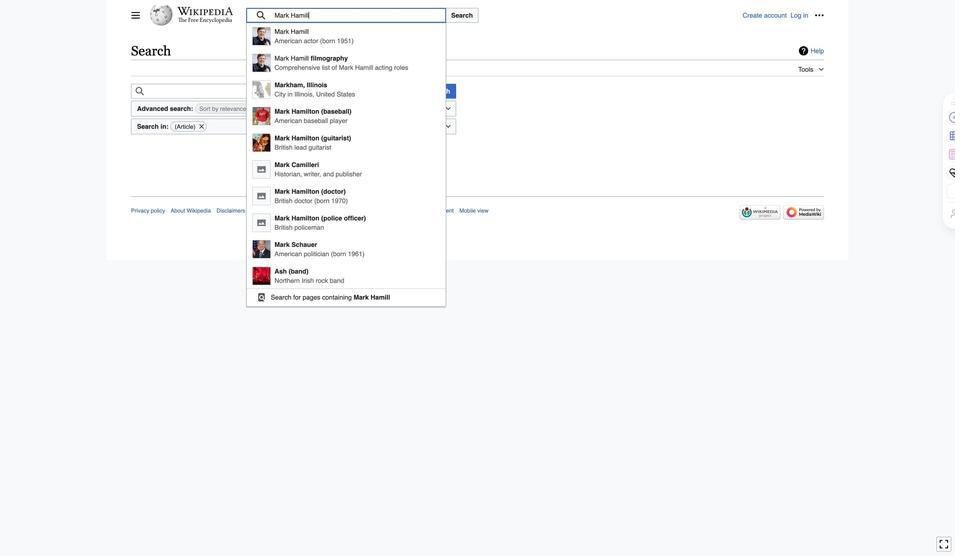Task type: locate. For each thing, give the bounding box(es) containing it.
the free encyclopedia image
[[178, 18, 233, 24]]

footer
[[131, 197, 824, 223]]

wikimedia foundation image
[[740, 205, 780, 220]]

log in and more options image
[[815, 11, 824, 20]]

remove image
[[198, 122, 205, 131]]

None search field
[[246, 8, 743, 307], [131, 84, 423, 99], [246, 8, 743, 307], [131, 84, 423, 99]]

menu image
[[131, 11, 140, 20]]

main content
[[127, 42, 828, 152]]



Task type: vqa. For each thing, say whether or not it's contained in the screenshot.
Powered by MediaWiki image
yes



Task type: describe. For each thing, give the bounding box(es) containing it.
fullscreen image
[[939, 540, 949, 549]]

search results list box
[[247, 23, 446, 306]]

wikipedia image
[[177, 7, 233, 15]]

personal tools navigation
[[743, 8, 827, 23]]

Search Wikipedia search field
[[246, 8, 446, 23]]

powered by mediawiki image
[[783, 205, 824, 220]]



